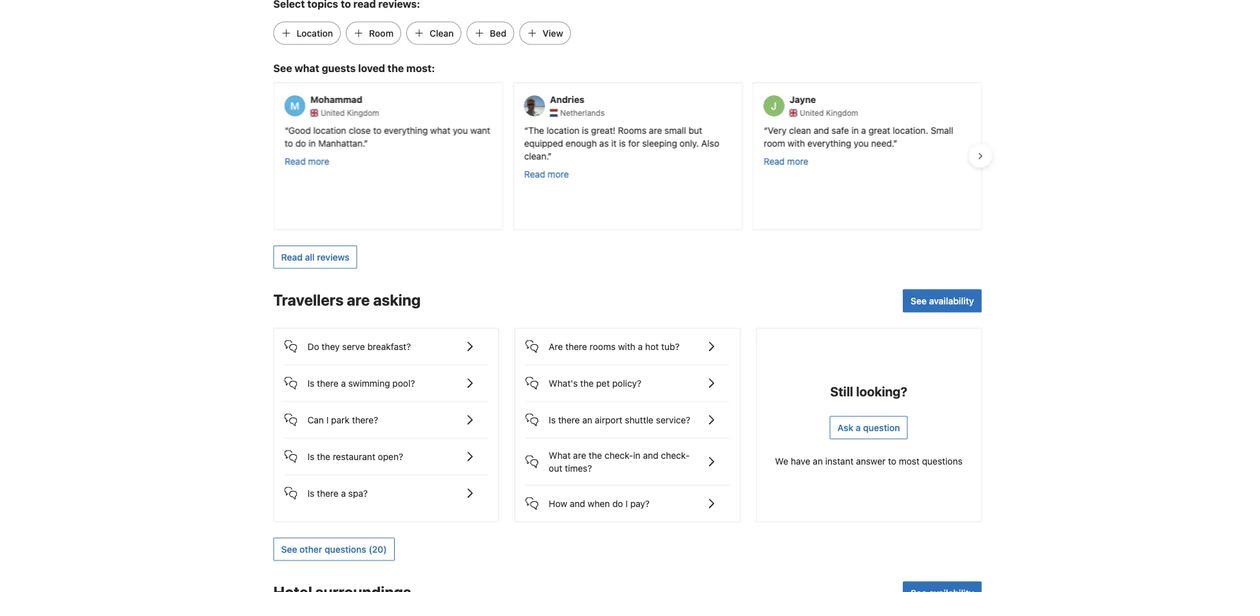 Task type: describe. For each thing, give the bounding box(es) containing it.
times?
[[565, 463, 592, 474]]

this is a carousel with rotating slides. it displays featured reviews of the property. use next and previous buttons to navigate. region
[[263, 77, 993, 235]]

only.
[[680, 138, 699, 148]]

clean
[[789, 125, 811, 136]]

bed
[[490, 28, 507, 38]]

" for " very clean and safe in a great location. small room with everything you need.
[[764, 125, 768, 136]]

in inside what are the check-in and check- out times?
[[634, 450, 641, 461]]

view
[[543, 28, 564, 38]]

kingdom for safe
[[826, 108, 858, 117]]

do they serve breakfast?
[[308, 341, 411, 352]]

the left restaurant
[[317, 452, 331, 462]]

is the restaurant open? button
[[284, 439, 489, 465]]

see for see what guests loved the most:
[[274, 62, 292, 74]]

1 vertical spatial to
[[284, 138, 293, 148]]

question
[[864, 423, 901, 433]]

can i park there?
[[308, 415, 378, 425]]

can i park there? button
[[284, 402, 489, 428]]

swimming
[[349, 378, 390, 389]]

is there an airport shuttle service? button
[[526, 402, 730, 428]]

a inside " very clean and safe in a great location. small room with everything you need.
[[861, 125, 866, 136]]

are there rooms with a hot tub? button
[[526, 329, 730, 355]]

read more button for do
[[284, 155, 329, 168]]

mohammad
[[310, 94, 362, 105]]

when
[[588, 499, 610, 509]]

are for travellers are asking
[[347, 291, 370, 309]]

pet
[[597, 378, 610, 389]]

is the restaurant open?
[[308, 452, 403, 462]]

what are the check-in and check- out times? button
[[526, 439, 730, 475]]

small
[[665, 125, 686, 136]]

a inside button
[[856, 423, 861, 433]]

open?
[[378, 452, 403, 462]]

shuttle
[[625, 415, 654, 425]]

equipped
[[524, 138, 563, 148]]

asking
[[373, 291, 421, 309]]

an for airport
[[583, 415, 593, 425]]

are for what are the check-in and check- out times?
[[573, 450, 587, 461]]

how
[[549, 499, 568, 509]]

the
[[528, 125, 544, 136]]

in inside " very clean and safe in a great location. small room with everything you need.
[[852, 125, 859, 136]]

and inside what are the check-in and check- out times?
[[643, 450, 659, 461]]

we
[[776, 456, 789, 467]]

clean
[[430, 28, 454, 38]]

in inside " good location close to everything what you want to do in manhattan.
[[308, 138, 316, 148]]

do
[[308, 341, 319, 352]]

safe
[[832, 125, 849, 136]]

is for is there an airport shuttle service?
[[549, 415, 556, 425]]

instant
[[826, 456, 854, 467]]

breakfast?
[[368, 341, 411, 352]]

out
[[549, 463, 563, 474]]

pay?
[[631, 499, 650, 509]]

location for enough
[[547, 125, 580, 136]]

read for " very clean and safe in a great location. small room with everything you need.
[[764, 156, 785, 166]]

the inside what are the check-in and check- out times?
[[589, 450, 602, 461]]

clean.
[[524, 151, 548, 161]]

is for is the restaurant open?
[[308, 452, 315, 462]]

is for is there a swimming pool?
[[308, 378, 315, 389]]

a inside "button"
[[638, 341, 643, 352]]

there?
[[352, 415, 378, 425]]

and inside " very clean and safe in a great location. small room with everything you need.
[[814, 125, 829, 136]]

2 check- from the left
[[661, 450, 690, 461]]

(20)
[[369, 544, 387, 555]]

also
[[701, 138, 719, 148]]

netherlands
[[560, 108, 605, 117]]

spa?
[[349, 488, 368, 499]]

everything inside " very clean and safe in a great location. small room with everything you need.
[[808, 138, 851, 148]]

close
[[349, 125, 371, 136]]

as
[[599, 138, 609, 148]]

loved
[[358, 62, 385, 74]]

have
[[791, 456, 811, 467]]

1 horizontal spatial i
[[626, 499, 628, 509]]

how and when do i pay?
[[549, 499, 650, 509]]

is there a swimming pool?
[[308, 378, 415, 389]]

read for " the location is great! rooms are small but equipped enough as it is for sleeping only. also clean.
[[524, 169, 545, 179]]

read more for do
[[284, 156, 329, 166]]

most:
[[407, 62, 435, 74]]

a left swimming
[[341, 378, 346, 389]]

what are the check-in and check- out times?
[[549, 450, 690, 474]]

still looking?
[[831, 384, 908, 399]]

" for safe
[[894, 138, 898, 148]]

serve
[[342, 341, 365, 352]]

jayne
[[790, 94, 816, 105]]

" good location close to everything what you want to do in manhattan.
[[284, 125, 490, 148]]

small
[[931, 125, 954, 136]]

1 check- from the left
[[605, 450, 634, 461]]

travellers are asking
[[274, 291, 421, 309]]

how and when do i pay? button
[[526, 486, 730, 512]]

availability
[[930, 296, 975, 306]]

answer
[[856, 456, 886, 467]]

there for are there rooms with a hot tub?
[[566, 341, 587, 352]]

a left spa?
[[341, 488, 346, 499]]

0 horizontal spatial i
[[327, 415, 329, 425]]

do inside button
[[613, 499, 623, 509]]

hot
[[646, 341, 659, 352]]

united kingdom image for jayne
[[790, 109, 797, 117]]

an for instant
[[813, 456, 823, 467]]

most
[[899, 456, 920, 467]]

airport
[[595, 415, 623, 425]]

tub?
[[662, 341, 680, 352]]

it
[[611, 138, 617, 148]]

park
[[331, 415, 350, 425]]

do inside " good location close to everything what you want to do in manhattan.
[[295, 138, 306, 148]]

what's
[[549, 378, 578, 389]]

rooms
[[618, 125, 647, 136]]

more for room
[[787, 156, 809, 166]]

but
[[689, 125, 702, 136]]

room
[[369, 28, 394, 38]]



Task type: vqa. For each thing, say whether or not it's contained in the screenshot.
"QUESTIONS" in the See other questions (20) button
yes



Task type: locate. For each thing, give the bounding box(es) containing it.
read more for room
[[764, 156, 809, 166]]

read more button down good
[[284, 155, 329, 168]]

read more down good
[[284, 156, 329, 166]]

0 horizontal spatial do
[[295, 138, 306, 148]]

there right are
[[566, 341, 587, 352]]

great!
[[591, 125, 616, 136]]

1 vertical spatial in
[[308, 138, 316, 148]]

2 horizontal spatial "
[[894, 138, 898, 148]]

netherlands image
[[550, 109, 558, 117]]

1 horizontal spatial united kingdom image
[[790, 109, 797, 117]]

0 vertical spatial to
[[373, 125, 381, 136]]

see availability button
[[903, 290, 982, 313]]

good
[[288, 125, 311, 136]]

united down jayne
[[800, 108, 824, 117]]

0 horizontal spatial with
[[618, 341, 636, 352]]

kingdom for to
[[347, 108, 379, 117]]

more down manhattan.
[[308, 156, 329, 166]]

united kingdom image down jayne
[[790, 109, 797, 117]]

location for do
[[313, 125, 346, 136]]

see for see other questions (20)
[[281, 544, 297, 555]]

" the location is great! rooms are small but equipped enough as it is for sleeping only. also clean.
[[524, 125, 719, 161]]

everything right close
[[384, 125, 428, 136]]

see other questions (20)
[[281, 544, 387, 555]]

1 horizontal spatial united kingdom
[[800, 108, 858, 117]]

there
[[566, 341, 587, 352], [317, 378, 339, 389], [558, 415, 580, 425], [317, 488, 339, 499]]

0 horizontal spatial you
[[453, 125, 468, 136]]

with down clean
[[788, 138, 805, 148]]

united down mohammad
[[321, 108, 345, 117]]

read more down room
[[764, 156, 809, 166]]

an right have
[[813, 456, 823, 467]]

i
[[327, 415, 329, 425], [626, 499, 628, 509]]

" inside " the location is great! rooms are small but equipped enough as it is for sleeping only. also clean.
[[524, 125, 528, 136]]

0 horizontal spatial what
[[295, 62, 320, 74]]

kingdom up close
[[347, 108, 379, 117]]

you left want
[[453, 125, 468, 136]]

and right how at the bottom
[[570, 499, 586, 509]]

there inside "button"
[[566, 341, 587, 352]]

2 united from the left
[[800, 108, 824, 117]]

they
[[322, 341, 340, 352]]

there up 'what'
[[558, 415, 580, 425]]

read down clean.
[[524, 169, 545, 179]]

0 horizontal spatial check-
[[605, 450, 634, 461]]

" down close
[[364, 138, 368, 148]]

see left availability
[[911, 296, 927, 306]]

2 horizontal spatial read more
[[764, 156, 809, 166]]

2 horizontal spatial and
[[814, 125, 829, 136]]

kingdom up safe
[[826, 108, 858, 117]]

still
[[831, 384, 854, 399]]

are up sleeping
[[649, 125, 662, 136]]

and down shuttle
[[643, 450, 659, 461]]

there for is there a swimming pool?
[[317, 378, 339, 389]]

2 vertical spatial and
[[570, 499, 586, 509]]

you inside " good location close to everything what you want to do in manhattan.
[[453, 125, 468, 136]]

2 horizontal spatial to
[[889, 456, 897, 467]]

1 vertical spatial i
[[626, 499, 628, 509]]

location
[[297, 28, 333, 38]]

2 united kingdom from the left
[[800, 108, 858, 117]]

are inside " the location is great! rooms are small but equipped enough as it is for sleeping only. also clean.
[[649, 125, 662, 136]]

1 vertical spatial is
[[619, 138, 626, 148]]

is there an airport shuttle service?
[[549, 415, 691, 425]]

more for enough
[[548, 169, 569, 179]]

1 united kingdom image from the left
[[310, 109, 318, 117]]

1 horizontal spatial an
[[813, 456, 823, 467]]

0 vertical spatial an
[[583, 415, 593, 425]]

read inside read all reviews button
[[281, 252, 303, 262]]

is down do
[[308, 378, 315, 389]]

more down clean.
[[548, 169, 569, 179]]

in down shuttle
[[634, 450, 641, 461]]

1 location from the left
[[313, 125, 346, 136]]

" down location.
[[894, 138, 898, 148]]

is there a spa? button
[[284, 476, 489, 502]]

" for to
[[364, 138, 368, 148]]

0 vertical spatial see
[[274, 62, 292, 74]]

want
[[470, 125, 490, 136]]

1 horizontal spatial is
[[619, 138, 626, 148]]

united kingdom image up good
[[310, 109, 318, 117]]

0 horizontal spatial to
[[284, 138, 293, 148]]

see inside see availability button
[[911, 296, 927, 306]]

ask a question
[[838, 423, 901, 433]]

ask a question button
[[830, 416, 908, 440]]

questions left the (20)
[[325, 544, 366, 555]]

1 horizontal spatial "
[[548, 151, 552, 161]]

" inside " good location close to everything what you want to do in manhattan.
[[284, 125, 288, 136]]

see what guests loved the most:
[[274, 62, 435, 74]]

location down netherlands icon
[[547, 125, 580, 136]]

3 " from the left
[[764, 125, 768, 136]]

location inside " good location close to everything what you want to do in manhattan.
[[313, 125, 346, 136]]

are
[[549, 341, 563, 352]]

1 vertical spatial and
[[643, 450, 659, 461]]

1 horizontal spatial with
[[788, 138, 805, 148]]

2 vertical spatial in
[[634, 450, 641, 461]]

is for is there a spa?
[[308, 488, 315, 499]]

united
[[321, 108, 345, 117], [800, 108, 824, 117]]

1 horizontal spatial read more button
[[524, 168, 569, 181]]

is right 'it'
[[619, 138, 626, 148]]

to right close
[[373, 125, 381, 136]]

do they serve breakfast? button
[[284, 329, 489, 355]]

read all reviews
[[281, 252, 350, 262]]

united for clean
[[800, 108, 824, 117]]

great
[[869, 125, 890, 136]]

1 vertical spatial do
[[613, 499, 623, 509]]

1 vertical spatial questions
[[325, 544, 366, 555]]

1 horizontal spatial what
[[430, 125, 450, 136]]

0 horizontal spatial an
[[583, 415, 593, 425]]

see
[[274, 62, 292, 74], [911, 296, 927, 306], [281, 544, 297, 555]]

see for see availability
[[911, 296, 927, 306]]

1 horizontal spatial everything
[[808, 138, 851, 148]]

1 horizontal spatial in
[[634, 450, 641, 461]]

1 " from the left
[[284, 125, 288, 136]]

1 vertical spatial with
[[618, 341, 636, 352]]

0 vertical spatial and
[[814, 125, 829, 136]]

is
[[308, 378, 315, 389], [549, 415, 556, 425], [308, 452, 315, 462], [308, 488, 315, 499]]

1 horizontal spatial read more
[[524, 169, 569, 179]]

1 horizontal spatial location
[[547, 125, 580, 136]]

and inside how and when do i pay? button
[[570, 499, 586, 509]]

2 vertical spatial see
[[281, 544, 297, 555]]

1 united from the left
[[321, 108, 345, 117]]

with right rooms
[[618, 341, 636, 352]]

0 horizontal spatial "
[[284, 125, 288, 136]]

in right safe
[[852, 125, 859, 136]]

1 vertical spatial are
[[347, 291, 370, 309]]

2 horizontal spatial more
[[787, 156, 809, 166]]

everything down safe
[[808, 138, 851, 148]]

travellers
[[274, 291, 344, 309]]

to
[[373, 125, 381, 136], [284, 138, 293, 148], [889, 456, 897, 467]]

0 horizontal spatial questions
[[325, 544, 366, 555]]

0 vertical spatial are
[[649, 125, 662, 136]]

1 horizontal spatial kingdom
[[826, 108, 858, 117]]

do down good
[[295, 138, 306, 148]]

0 horizontal spatial is
[[582, 125, 589, 136]]

what inside " good location close to everything what you want to do in manhattan.
[[430, 125, 450, 136]]

rooms
[[590, 341, 616, 352]]

read more button down clean.
[[524, 168, 569, 181]]

see availability
[[911, 296, 975, 306]]

read more for enough
[[524, 169, 569, 179]]

to down good
[[284, 138, 293, 148]]

1 horizontal spatial do
[[613, 499, 623, 509]]

see left guests
[[274, 62, 292, 74]]

ask
[[838, 423, 854, 433]]

united kingdom down mohammad
[[321, 108, 379, 117]]

" for great!
[[548, 151, 552, 161]]

1 vertical spatial everything
[[808, 138, 851, 148]]

1 horizontal spatial are
[[573, 450, 587, 461]]

1 united kingdom from the left
[[321, 108, 379, 117]]

united kingdom for and
[[800, 108, 858, 117]]

united kingdom for close
[[321, 108, 379, 117]]

0 horizontal spatial and
[[570, 499, 586, 509]]

manhattan.
[[318, 138, 364, 148]]

united kingdom image for mohammad
[[310, 109, 318, 117]]

united kingdom image
[[310, 109, 318, 117], [790, 109, 797, 117]]

questions inside "button"
[[325, 544, 366, 555]]

you inside " very clean and safe in a great location. small room with everything you need.
[[854, 138, 869, 148]]

the right loved
[[388, 62, 404, 74]]

what's the pet policy? button
[[526, 366, 730, 391]]

are left asking
[[347, 291, 370, 309]]

pool?
[[393, 378, 415, 389]]

0 vertical spatial you
[[453, 125, 468, 136]]

1 horizontal spatial check-
[[661, 450, 690, 461]]

read more button
[[284, 155, 329, 168], [764, 155, 809, 168], [524, 168, 569, 181]]

0 horizontal spatial read more button
[[284, 155, 329, 168]]

1 horizontal spatial questions
[[923, 456, 963, 467]]

0 horizontal spatial everything
[[384, 125, 428, 136]]

read more button for enough
[[524, 168, 569, 181]]

" inside " very clean and safe in a great location. small room with everything you need.
[[764, 125, 768, 136]]

0 vertical spatial is
[[582, 125, 589, 136]]

2 kingdom from the left
[[826, 108, 858, 117]]

check- down is there an airport shuttle service?
[[605, 450, 634, 461]]

2 united kingdom image from the left
[[790, 109, 797, 117]]

read down good
[[284, 156, 306, 166]]

1 horizontal spatial united
[[800, 108, 824, 117]]

there down they
[[317, 378, 339, 389]]

united kingdom up safe
[[800, 108, 858, 117]]

0 vertical spatial everything
[[384, 125, 428, 136]]

there left spa?
[[317, 488, 339, 499]]

0 vertical spatial what
[[295, 62, 320, 74]]

do right when
[[613, 499, 623, 509]]

1 horizontal spatial you
[[854, 138, 869, 148]]

more for do
[[308, 156, 329, 166]]

"
[[364, 138, 368, 148], [894, 138, 898, 148], [548, 151, 552, 161]]

in
[[852, 125, 859, 136], [308, 138, 316, 148], [634, 450, 641, 461]]

read more button for room
[[764, 155, 809, 168]]

a right "ask" at bottom
[[856, 423, 861, 433]]

is down can
[[308, 452, 315, 462]]

all
[[305, 252, 315, 262]]

2 " from the left
[[524, 125, 528, 136]]

there for is there an airport shuttle service?
[[558, 415, 580, 425]]

2 horizontal spatial in
[[852, 125, 859, 136]]

location
[[313, 125, 346, 136], [547, 125, 580, 136]]

everything inside " good location close to everything what you want to do in manhattan.
[[384, 125, 428, 136]]

1 vertical spatial you
[[854, 138, 869, 148]]

the left pet
[[581, 378, 594, 389]]

0 horizontal spatial read more
[[284, 156, 329, 166]]

read more down clean.
[[524, 169, 569, 179]]

need.
[[871, 138, 894, 148]]

is there a spa?
[[308, 488, 368, 499]]

united kingdom
[[321, 108, 379, 117], [800, 108, 858, 117]]

united for location
[[321, 108, 345, 117]]

read more button down room
[[764, 155, 809, 168]]

0 vertical spatial do
[[295, 138, 306, 148]]

2 horizontal spatial "
[[764, 125, 768, 136]]

for
[[628, 138, 640, 148]]

can
[[308, 415, 324, 425]]

location inside " the location is great! rooms are small but equipped enough as it is for sleeping only. also clean.
[[547, 125, 580, 136]]

1 kingdom from the left
[[347, 108, 379, 117]]

2 horizontal spatial are
[[649, 125, 662, 136]]

we have an instant answer to most questions
[[776, 456, 963, 467]]

what
[[295, 62, 320, 74], [430, 125, 450, 136]]

what left guests
[[295, 62, 320, 74]]

very
[[768, 125, 787, 136]]

2 horizontal spatial read more button
[[764, 155, 809, 168]]

2 vertical spatial to
[[889, 456, 897, 467]]

0 horizontal spatial are
[[347, 291, 370, 309]]

other
[[300, 544, 322, 555]]

1 horizontal spatial to
[[373, 125, 381, 136]]

looking?
[[857, 384, 908, 399]]

0 horizontal spatial "
[[364, 138, 368, 148]]

are inside what are the check-in and check- out times?
[[573, 450, 587, 461]]

0 horizontal spatial united kingdom
[[321, 108, 379, 117]]

" very clean and safe in a great location. small room with everything you need.
[[764, 125, 954, 148]]

you
[[453, 125, 468, 136], [854, 138, 869, 148]]

is up 'what'
[[549, 415, 556, 425]]

0 vertical spatial i
[[327, 415, 329, 425]]

" for " the location is great! rooms are small but equipped enough as it is for sleeping only. also clean.
[[524, 125, 528, 136]]

0 vertical spatial in
[[852, 125, 859, 136]]

are up the times?
[[573, 450, 587, 461]]

an inside button
[[583, 415, 593, 425]]

reviews
[[317, 252, 350, 262]]

" down equipped at the left top of the page
[[548, 151, 552, 161]]

0 horizontal spatial more
[[308, 156, 329, 166]]

check- down service?
[[661, 450, 690, 461]]

questions right most
[[923, 456, 963, 467]]

2 location from the left
[[547, 125, 580, 136]]

read left all
[[281, 252, 303, 262]]

you left 'need.'
[[854, 138, 869, 148]]

read down room
[[764, 156, 785, 166]]

are there rooms with a hot tub?
[[549, 341, 680, 352]]

0 horizontal spatial kingdom
[[347, 108, 379, 117]]

1 horizontal spatial and
[[643, 450, 659, 461]]

in down good
[[308, 138, 316, 148]]

0 horizontal spatial location
[[313, 125, 346, 136]]

kingdom
[[347, 108, 379, 117], [826, 108, 858, 117]]

is there a swimming pool? button
[[284, 366, 489, 391]]

an left airport
[[583, 415, 593, 425]]

and left safe
[[814, 125, 829, 136]]

see other questions (20) button
[[274, 538, 395, 561]]

1 vertical spatial see
[[911, 296, 927, 306]]

a left hot
[[638, 341, 643, 352]]

what
[[549, 450, 571, 461]]

with inside " very clean and safe in a great location. small room with everything you need.
[[788, 138, 805, 148]]

0 horizontal spatial in
[[308, 138, 316, 148]]

location up manhattan.
[[313, 125, 346, 136]]

1 horizontal spatial more
[[548, 169, 569, 179]]

with inside "button"
[[618, 341, 636, 352]]

0 vertical spatial with
[[788, 138, 805, 148]]

do
[[295, 138, 306, 148], [613, 499, 623, 509]]

read for " good location close to everything what you want to do in manhattan.
[[284, 156, 306, 166]]

restaurant
[[333, 452, 376, 462]]

1 vertical spatial an
[[813, 456, 823, 467]]

0 horizontal spatial united
[[321, 108, 345, 117]]

room
[[764, 138, 785, 148]]

0 horizontal spatial united kingdom image
[[310, 109, 318, 117]]

read more
[[284, 156, 329, 166], [764, 156, 809, 166], [524, 169, 569, 179]]

policy?
[[613, 378, 642, 389]]

see left 'other'
[[281, 544, 297, 555]]

0 vertical spatial questions
[[923, 456, 963, 467]]

is left spa?
[[308, 488, 315, 499]]

1 horizontal spatial "
[[524, 125, 528, 136]]

andries
[[550, 94, 584, 105]]

and
[[814, 125, 829, 136], [643, 450, 659, 461], [570, 499, 586, 509]]

2 vertical spatial are
[[573, 450, 587, 461]]

the up the times?
[[589, 450, 602, 461]]

1 vertical spatial what
[[430, 125, 450, 136]]

there for is there a spa?
[[317, 488, 339, 499]]

to left most
[[889, 456, 897, 467]]

the
[[388, 62, 404, 74], [581, 378, 594, 389], [589, 450, 602, 461], [317, 452, 331, 462]]

" for " good location close to everything what you want to do in manhattan.
[[284, 125, 288, 136]]

i right can
[[327, 415, 329, 425]]

a left great
[[861, 125, 866, 136]]

i left the pay?
[[626, 499, 628, 509]]

service?
[[656, 415, 691, 425]]

is up enough
[[582, 125, 589, 136]]

what left want
[[430, 125, 450, 136]]

see inside see other questions (20) "button"
[[281, 544, 297, 555]]

more down clean
[[787, 156, 809, 166]]

location.
[[893, 125, 928, 136]]

read all reviews button
[[274, 246, 357, 269]]



